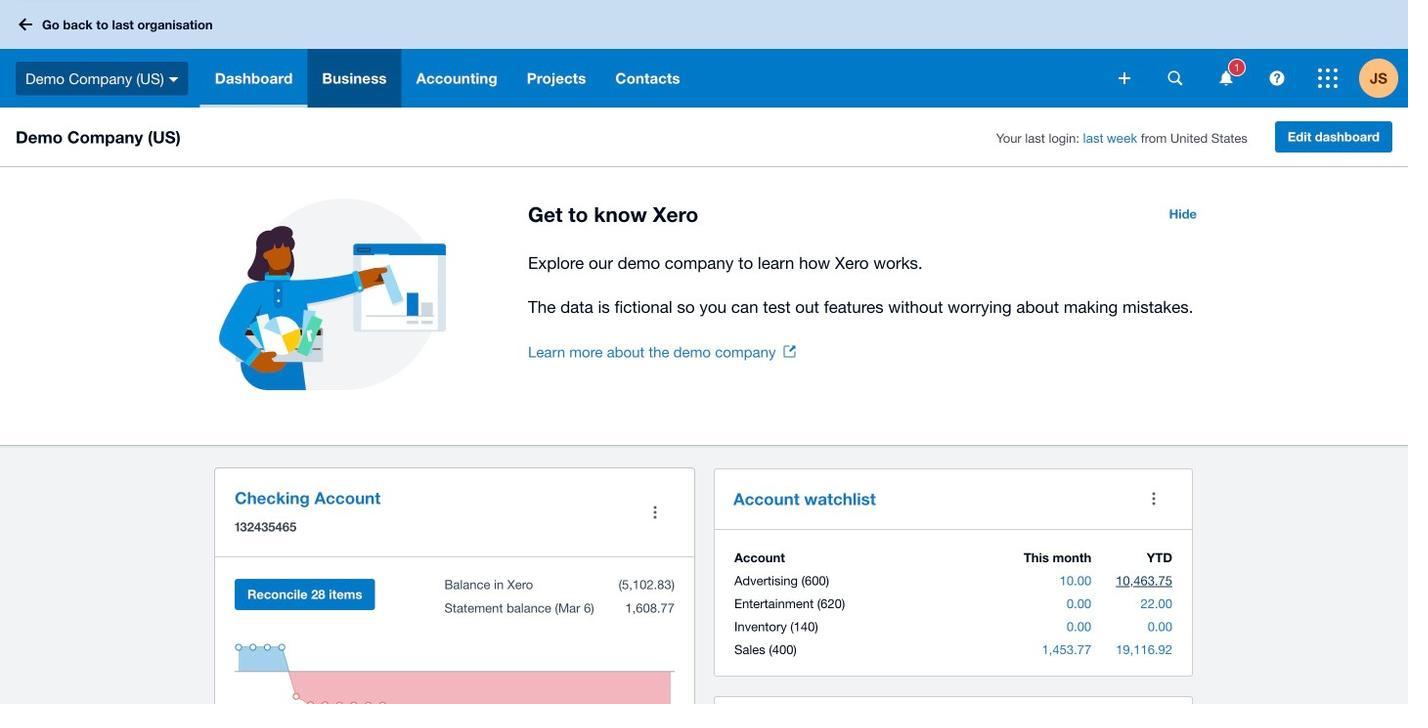 Task type: locate. For each thing, give the bounding box(es) containing it.
svg image
[[1221, 71, 1233, 86], [1270, 71, 1285, 86], [169, 77, 179, 82]]

intro banner body element
[[528, 249, 1209, 321]]

svg image
[[19, 18, 32, 31], [1319, 68, 1338, 88], [1169, 71, 1183, 86], [1119, 72, 1131, 84]]

manage menu toggle image
[[636, 493, 675, 532]]

banner
[[0, 0, 1409, 108]]



Task type: describe. For each thing, give the bounding box(es) containing it.
1 horizontal spatial svg image
[[1221, 71, 1233, 86]]

2 horizontal spatial svg image
[[1270, 71, 1285, 86]]

0 horizontal spatial svg image
[[169, 77, 179, 82]]



Task type: vqa. For each thing, say whether or not it's contained in the screenshot.
Bank within the the Check number Bank name & address
no



